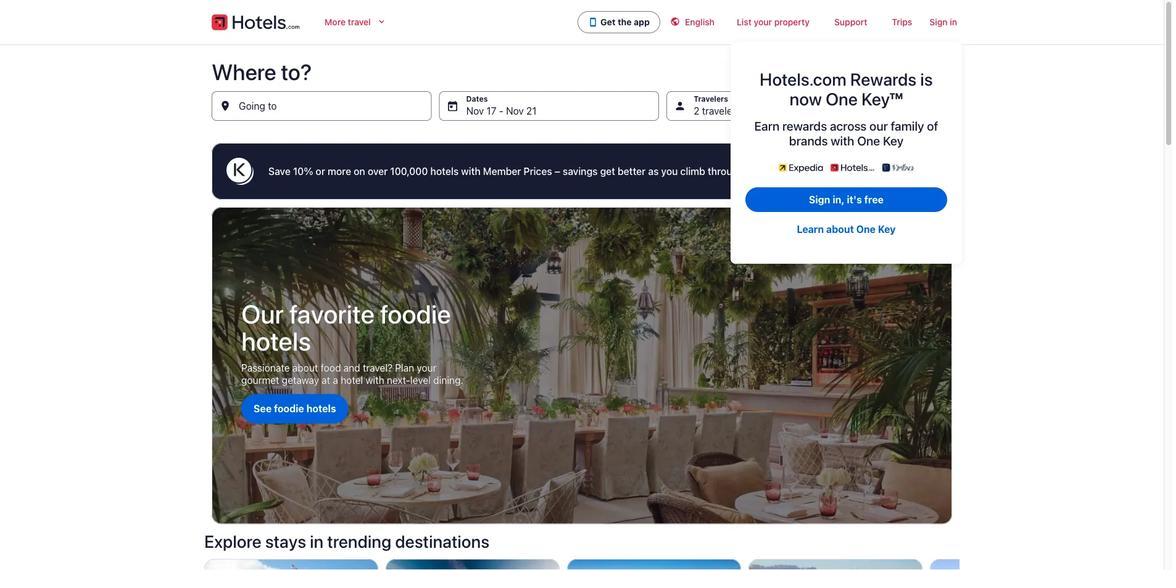 Task type: locate. For each thing, give the bounding box(es) containing it.
1 vertical spatial your
[[417, 363, 437, 374]]

food
[[321, 363, 341, 374]]

hotels up passionate
[[241, 326, 311, 356]]

10%
[[293, 166, 313, 177]]

as
[[648, 166, 659, 177]]

with left member
[[461, 166, 481, 177]]

one up across at right
[[826, 89, 858, 109]]

–
[[555, 166, 560, 177]]

0 vertical spatial sign
[[930, 17, 948, 27]]

0 horizontal spatial your
[[417, 363, 437, 374]]

2 vertical spatial one
[[856, 224, 876, 235]]

rewards
[[782, 118, 827, 133]]

1 vertical spatial foodie
[[274, 403, 304, 415]]

1 vertical spatial with
[[461, 166, 481, 177]]

0 vertical spatial in
[[950, 17, 957, 27]]

sign right trips on the right
[[930, 17, 948, 27]]

and
[[344, 363, 360, 374]]

property
[[774, 17, 810, 27]]

learn about one key
[[797, 224, 896, 235]]

hotels inside our favorite foodie hotels passionate about food and travel? plan your gourmet getaway at a hotel with next-level dining.
[[241, 326, 311, 356]]

sign for sign in, it's free
[[809, 194, 830, 206]]

favorite
[[289, 299, 375, 329]]

sign in, it's free
[[809, 194, 884, 206]]

the left tiers
[[747, 166, 761, 177]]

0 vertical spatial your
[[754, 17, 772, 27]]

0 horizontal spatial about
[[292, 363, 318, 374]]

in
[[950, 17, 957, 27], [310, 532, 324, 552]]

hotels.com rewards is now one key™
[[760, 69, 933, 109]]

one
[[826, 89, 858, 109], [857, 133, 880, 148], [856, 224, 876, 235]]

nov 17 - nov 21
[[466, 105, 537, 117]]

destinations
[[395, 532, 489, 552]]

1 horizontal spatial with
[[461, 166, 481, 177]]

with inside our favorite foodie hotels passionate about food and travel? plan your gourmet getaway at a hotel with next-level dining.
[[366, 375, 384, 387]]

17
[[487, 105, 496, 117]]

in right stays
[[310, 532, 324, 552]]

travel?
[[363, 363, 392, 374]]

nov right -
[[506, 105, 524, 117]]

hotels right 100,000
[[430, 166, 459, 177]]

1 horizontal spatial about
[[826, 224, 854, 235]]

foodie inside see foodie hotels link
[[274, 403, 304, 415]]

on
[[354, 166, 365, 177]]

your up level at left bottom
[[417, 363, 437, 374]]

0 vertical spatial foodie
[[380, 299, 451, 329]]

0 vertical spatial one
[[826, 89, 858, 109]]

0 horizontal spatial in
[[310, 532, 324, 552]]

sign
[[930, 17, 948, 27], [809, 194, 830, 206]]

one down free
[[856, 224, 876, 235]]

1 vertical spatial about
[[292, 363, 318, 374]]

about down in,
[[826, 224, 854, 235]]

nov left 17
[[466, 105, 484, 117]]

passionate
[[241, 363, 290, 374]]

1 horizontal spatial in
[[950, 17, 957, 27]]

key down free
[[878, 224, 896, 235]]

to?
[[281, 58, 312, 85]]

sign inside sign in, it's free link
[[809, 194, 830, 206]]

0 horizontal spatial foodie
[[274, 403, 304, 415]]

1 horizontal spatial sign
[[930, 17, 948, 27]]

explore
[[204, 532, 261, 552]]

about inside our favorite foodie hotels passionate about food and travel? plan your gourmet getaway at a hotel with next-level dining.
[[292, 363, 318, 374]]

hotels down at
[[306, 403, 336, 415]]

trips link
[[880, 10, 925, 35]]

foodie up plan
[[380, 299, 451, 329]]

sign in, it's free link
[[746, 188, 947, 212]]

small image
[[670, 17, 680, 27]]

1 vertical spatial key
[[878, 224, 896, 235]]

with down across at right
[[831, 133, 854, 148]]

2 nov from the left
[[506, 105, 524, 117]]

-
[[499, 105, 503, 117]]

our favorite foodie hotels passionate about food and travel? plan your gourmet getaway at a hotel with next-level dining.
[[241, 299, 463, 387]]

1 vertical spatial hotels
[[241, 326, 311, 356]]

earn rewards across our family of brands with one key
[[754, 118, 938, 148]]

brands
[[789, 133, 828, 148]]

0 vertical spatial with
[[831, 133, 854, 148]]

with down 'travel?'
[[366, 375, 384, 387]]

foodie
[[380, 299, 451, 329], [274, 403, 304, 415]]

about up getaway
[[292, 363, 318, 374]]

hotels inside see foodie hotels link
[[306, 403, 336, 415]]

0 horizontal spatial with
[[366, 375, 384, 387]]

get
[[600, 166, 615, 177]]

it's
[[847, 194, 862, 206]]

about
[[826, 224, 854, 235], [292, 363, 318, 374]]

with
[[831, 133, 854, 148], [461, 166, 481, 177], [366, 375, 384, 387]]

learn about one key link
[[746, 217, 947, 242]]

foodie right see
[[274, 403, 304, 415]]

plan
[[395, 363, 414, 374]]

0 horizontal spatial the
[[618, 17, 632, 27]]

2 vertical spatial with
[[366, 375, 384, 387]]

download the app button image
[[588, 17, 598, 27]]

2 vertical spatial hotels
[[306, 403, 336, 415]]

sign inside sign in dropdown button
[[930, 17, 948, 27]]

0 horizontal spatial sign
[[809, 194, 830, 206]]

one down our
[[857, 133, 880, 148]]

learn
[[797, 224, 824, 235]]

expedia logo image
[[779, 163, 823, 173]]

more travel button
[[315, 10, 397, 35]]

1 horizontal spatial nov
[[506, 105, 524, 117]]

2 horizontal spatial with
[[831, 133, 854, 148]]

across
[[830, 118, 867, 133]]

key down family
[[883, 133, 904, 148]]

sign left in,
[[809, 194, 830, 206]]

1 horizontal spatial the
[[747, 166, 761, 177]]

1 vertical spatial one
[[857, 133, 880, 148]]

1 horizontal spatial foodie
[[380, 299, 451, 329]]

in right trips on the right
[[950, 17, 957, 27]]

your
[[754, 17, 772, 27], [417, 363, 437, 374]]

sign for sign in
[[930, 17, 948, 27]]

1 vertical spatial sign
[[809, 194, 830, 206]]

the right get
[[618, 17, 632, 27]]

0 horizontal spatial nov
[[466, 105, 484, 117]]

1 vertical spatial the
[[747, 166, 761, 177]]

your right list
[[754, 17, 772, 27]]

see
[[254, 403, 272, 415]]

sign in
[[930, 17, 957, 27]]

dine under a verdant mosaic of plant life in the city. image
[[212, 207, 952, 525]]

your inside our favorite foodie hotels passionate about food and travel? plan your gourmet getaway at a hotel with next-level dining.
[[417, 363, 437, 374]]

0 vertical spatial key
[[883, 133, 904, 148]]

hotels
[[430, 166, 459, 177], [241, 326, 311, 356], [306, 403, 336, 415]]

key
[[883, 133, 904, 148], [878, 224, 896, 235]]

the inside our favorite foodie hotels main content
[[747, 166, 761, 177]]

or
[[316, 166, 325, 177]]

nov
[[466, 105, 484, 117], [506, 105, 524, 117]]

the
[[618, 17, 632, 27], [747, 166, 761, 177]]

1 vertical spatial in
[[310, 532, 324, 552]]

where
[[212, 58, 276, 85]]

through
[[708, 166, 744, 177]]

trending
[[327, 532, 391, 552]]

with inside earn rewards across our family of brands with one key
[[831, 133, 854, 148]]



Task type: vqa. For each thing, say whether or not it's contained in the screenshot.
The Key
yes



Task type: describe. For each thing, give the bounding box(es) containing it.
member
[[483, 166, 521, 177]]

next-
[[387, 375, 410, 387]]

over
[[368, 166, 388, 177]]

in inside our favorite foodie hotels main content
[[310, 532, 324, 552]]

earn
[[754, 118, 780, 133]]

list your property
[[737, 17, 810, 27]]

get
[[601, 17, 616, 27]]

see foodie hotels
[[254, 403, 336, 415]]

prices
[[524, 166, 552, 177]]

list your property link
[[725, 10, 822, 35]]

tiers
[[764, 166, 784, 177]]

climb
[[680, 166, 705, 177]]

more travel
[[325, 17, 371, 27]]

key inside earn rewards across our family of brands with one key
[[883, 133, 904, 148]]

where to?
[[212, 58, 312, 85]]

dining.
[[433, 375, 463, 387]]

at
[[322, 375, 330, 387]]

key™
[[862, 89, 903, 109]]

hotels.com logo image
[[831, 163, 875, 173]]

in,
[[833, 194, 845, 206]]

more
[[325, 17, 346, 27]]

level
[[410, 375, 431, 387]]

gourmet
[[241, 375, 279, 387]]

support
[[834, 17, 867, 27]]

get the app
[[601, 17, 650, 27]]

0 vertical spatial hotels
[[430, 166, 459, 177]]

stays
[[265, 532, 306, 552]]

rewards
[[850, 69, 917, 89]]

0 vertical spatial about
[[826, 224, 854, 235]]

one inside the hotels.com rewards is now one key™
[[826, 89, 858, 109]]

nov 17 - nov 21 button
[[439, 91, 659, 121]]

of
[[927, 118, 938, 133]]

save 10% or more on over 100,000 hotels with member prices – savings get better as you climb through the tiers
[[268, 166, 784, 177]]

explore stays in trending destinations
[[204, 532, 489, 552]]

get the app link
[[578, 11, 660, 33]]

travel
[[348, 17, 371, 27]]

support link
[[822, 10, 880, 35]]

you
[[661, 166, 678, 177]]

in inside dropdown button
[[950, 17, 957, 27]]

one inside earn rewards across our family of brands with one key
[[857, 133, 880, 148]]

see foodie hotels link
[[241, 394, 348, 424]]

100,000
[[390, 166, 428, 177]]

free
[[864, 194, 884, 206]]

our favorite foodie hotels main content
[[0, 44, 1164, 571]]

english
[[685, 17, 715, 27]]

sign in button
[[925, 10, 962, 35]]

hotels.com
[[760, 69, 847, 89]]

vrbo logo image
[[882, 163, 914, 173]]

getaway
[[282, 375, 319, 387]]

a
[[333, 375, 338, 387]]

hotel
[[341, 375, 363, 387]]

is
[[920, 69, 933, 89]]

save
[[268, 166, 291, 177]]

list
[[737, 17, 752, 27]]

hotels logo image
[[212, 12, 300, 32]]

better
[[618, 166, 646, 177]]

1 nov from the left
[[466, 105, 484, 117]]

now
[[790, 89, 822, 109]]

0 vertical spatial the
[[618, 17, 632, 27]]

more
[[328, 166, 351, 177]]

app
[[634, 17, 650, 27]]

our
[[870, 118, 888, 133]]

21
[[526, 105, 537, 117]]

foodie inside our favorite foodie hotels passionate about food and travel? plan your gourmet getaway at a hotel with next-level dining.
[[380, 299, 451, 329]]

english button
[[660, 10, 725, 35]]

family
[[891, 118, 924, 133]]

1 horizontal spatial your
[[754, 17, 772, 27]]

our
[[241, 299, 284, 329]]

trips
[[892, 17, 912, 27]]

savings
[[563, 166, 598, 177]]



